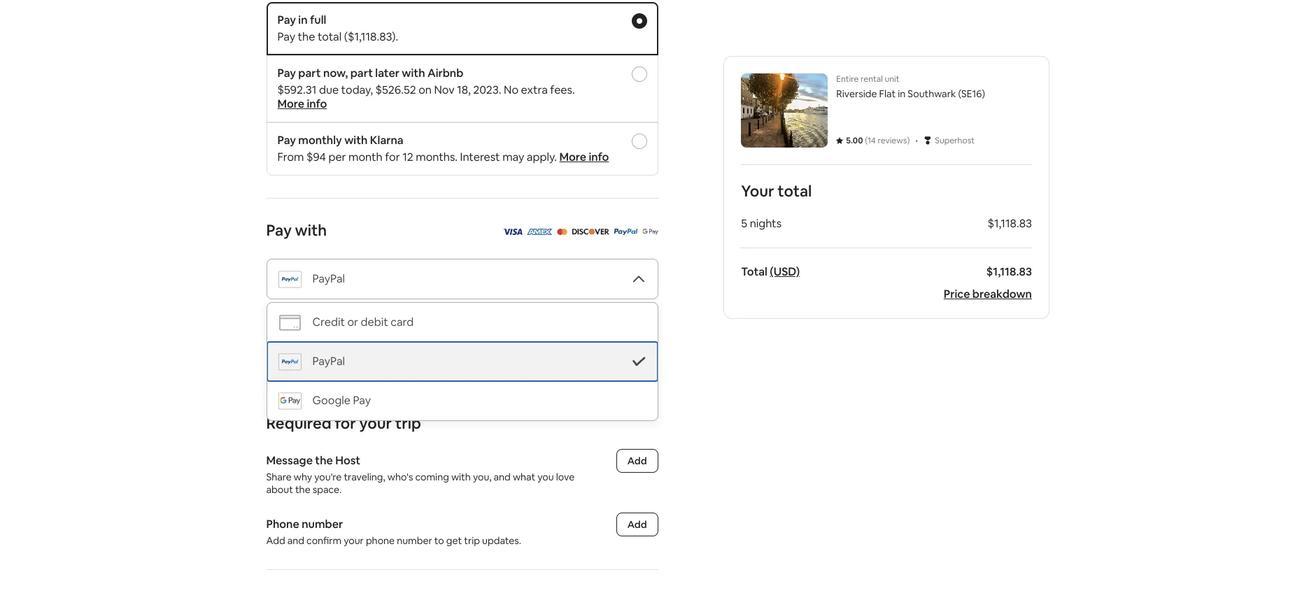 Task type: locate. For each thing, give the bounding box(es) containing it.
price breakdown button
[[944, 287, 1032, 302]]

visa card image left american express card image
[[503, 224, 523, 239]]

month
[[349, 150, 383, 164]]

0 horizontal spatial info
[[307, 97, 327, 111]]

the up you're
[[315, 454, 333, 468]]

1 vertical spatial $1,118.83
[[986, 265, 1032, 279]]

nights
[[750, 216, 781, 231]]

later
[[375, 66, 400, 80]]

price
[[944, 287, 970, 302]]

mastercard image right american express card image
[[557, 224, 568, 239]]

2 discover card image from the top
[[572, 229, 610, 235]]

with inside pay part now, part later with airbnb $592.31 due today,  $526.52 on nov 18, 2023. no extra fees. more info
[[402, 66, 425, 80]]

12
[[403, 150, 414, 164]]

0 vertical spatial add
[[628, 455, 647, 468]]

in inside 'pay in full pay the total ($1,118.83).'
[[298, 13, 308, 27]]

with
[[402, 66, 425, 80], [344, 133, 368, 148], [295, 220, 327, 240], [451, 471, 471, 484]]

$592.31
[[278, 83, 317, 97]]

more inside pay monthly with klarna from $94 per month for 12 months. interest may apply. more info
[[560, 150, 587, 164]]

your total
[[741, 181, 812, 201]]

number up confirm
[[302, 517, 343, 532]]

0 vertical spatial for
[[385, 150, 400, 164]]

more right apply. at the top left
[[560, 150, 587, 164]]

and down phone
[[287, 535, 304, 547]]

flat
[[879, 87, 896, 100]]

1 visa card image from the top
[[503, 224, 523, 239]]

0 vertical spatial paypal
[[313, 272, 345, 286]]

1 horizontal spatial more info button
[[560, 150, 609, 164]]

to
[[299, 304, 311, 319], [435, 535, 444, 547]]

1 vertical spatial and
[[287, 535, 304, 547]]

0 vertical spatial number
[[302, 517, 343, 532]]

mastercard image right american express card icon
[[557, 229, 568, 235]]

visa card image
[[503, 224, 523, 239], [503, 229, 523, 235]]

2 horizontal spatial in
[[898, 87, 906, 100]]

discover card image right american express card icon
[[572, 229, 610, 235]]

more info button
[[278, 97, 327, 111], [560, 150, 609, 164]]

0 horizontal spatial trip
[[395, 414, 421, 433]]

riverside
[[836, 87, 877, 100]]

phone
[[266, 517, 299, 532]]

1 vertical spatial in
[[898, 87, 906, 100]]

google pay image
[[643, 229, 658, 235], [278, 393, 301, 409]]

in right log
[[288, 304, 297, 319]]

debit
[[361, 315, 388, 330]]

to left use
[[299, 304, 311, 319]]

0 horizontal spatial and
[[287, 535, 304, 547]]

5
[[741, 216, 747, 231]]

1 horizontal spatial part
[[350, 66, 373, 80]]

•
[[915, 133, 918, 148]]

1 horizontal spatial google pay image
[[643, 229, 658, 235]]

1 add button from the top
[[616, 449, 658, 473]]

no
[[504, 83, 519, 97]]

and right you, on the left bottom
[[494, 471, 511, 484]]

total down the full
[[318, 29, 342, 44]]

number
[[302, 517, 343, 532], [397, 535, 432, 547]]

$1,118.83 for total
[[986, 265, 1032, 279]]

2 paypal from the top
[[313, 354, 345, 369]]

2 vertical spatial add
[[266, 535, 285, 547]]

add for message the host
[[628, 455, 647, 468]]

you,
[[473, 471, 492, 484]]

$94
[[307, 150, 326, 164]]

confirm
[[307, 535, 342, 547]]

info right apply. at the top left
[[589, 150, 609, 164]]

(se16)
[[958, 87, 985, 100]]

0 vertical spatial paypal image
[[614, 224, 638, 239]]

klarna
[[370, 133, 404, 148]]

0 horizontal spatial google pay image
[[278, 393, 301, 409]]

pay inside pay part now, part later with airbnb $592.31 due today,  $526.52 on nov 18, 2023. no extra fees. more info
[[278, 66, 296, 80]]

your down google pay
[[359, 414, 392, 433]]

phone
[[366, 535, 395, 547]]

1 horizontal spatial to
[[435, 535, 444, 547]]

paypal down credit
[[313, 354, 345, 369]]

1 horizontal spatial in
[[298, 13, 308, 27]]

in inside entire rental unit riverside flat in southwark (se16)
[[898, 87, 906, 100]]

add for phone number
[[628, 519, 647, 531]]

phone number add and confirm your phone number to get trip updates.
[[266, 517, 522, 547]]

0 vertical spatial google pay image
[[643, 229, 658, 235]]

and inside phone number add and confirm your phone number to get trip updates.
[[287, 535, 304, 547]]

add
[[628, 455, 647, 468], [628, 519, 647, 531], [266, 535, 285, 547]]

0 horizontal spatial part
[[298, 66, 321, 80]]

1 vertical spatial trip
[[464, 535, 480, 547]]

in right flat
[[898, 87, 906, 100]]

now,
[[323, 66, 348, 80]]

part
[[298, 66, 321, 80], [350, 66, 373, 80]]

in left the full
[[298, 13, 308, 27]]

your
[[359, 414, 392, 433], [344, 535, 364, 547]]

mastercard image
[[557, 224, 568, 239], [557, 229, 568, 235]]

0 horizontal spatial in
[[288, 304, 297, 319]]

0 vertical spatial total
[[318, 29, 342, 44]]

more info button right apply. at the top left
[[560, 150, 609, 164]]

credit
[[313, 315, 345, 330]]

discover card image right american express card image
[[572, 224, 610, 239]]

1 horizontal spatial paypal image
[[614, 224, 638, 239]]

in for paypal.
[[288, 304, 297, 319]]

0 vertical spatial to
[[299, 304, 311, 319]]

pay in full pay the total ($1,118.83).
[[278, 13, 398, 44]]

trip right get
[[464, 535, 480, 547]]

in
[[298, 13, 308, 27], [898, 87, 906, 100], [288, 304, 297, 319]]

more info button up monthly
[[278, 97, 327, 111]]

0 horizontal spatial total
[[318, 29, 342, 44]]

more
[[278, 97, 305, 111], [560, 150, 587, 164]]

the down the full
[[298, 29, 315, 44]]

0 vertical spatial $1,118.83
[[988, 216, 1032, 231]]

1 vertical spatial the
[[315, 454, 333, 468]]

full
[[310, 13, 326, 27]]

pay monthly with klarna from $94 per month for 12 months. interest may apply. more info
[[278, 133, 609, 164]]

discover card image
[[572, 224, 610, 239], [572, 229, 610, 235]]

for inside pay monthly with klarna from $94 per month for 12 months. interest may apply. more info
[[385, 150, 400, 164]]

0 vertical spatial and
[[494, 471, 511, 484]]

1 vertical spatial for
[[335, 414, 356, 433]]

pay inside pay monthly with klarna from $94 per month for 12 months. interest may apply. more info
[[278, 133, 296, 148]]

1 vertical spatial to
[[435, 535, 444, 547]]

1 horizontal spatial total
[[777, 181, 812, 201]]

0 horizontal spatial more
[[278, 97, 305, 111]]

1 vertical spatial google pay image
[[278, 393, 301, 409]]

1 paypal from the top
[[313, 272, 345, 286]]

message
[[266, 454, 313, 468]]

5 nights
[[741, 216, 781, 231]]

your left phone
[[344, 535, 364, 547]]

1 vertical spatial your
[[344, 535, 364, 547]]

pay for with
[[266, 220, 292, 240]]

1 vertical spatial number
[[397, 535, 432, 547]]

5.00 ( 14 reviews )
[[846, 135, 910, 146]]

add button
[[616, 449, 658, 473], [616, 513, 658, 537]]

paypal image
[[614, 229, 638, 235], [278, 268, 301, 291], [278, 271, 301, 288], [278, 353, 301, 370]]

number right phone
[[397, 535, 432, 547]]

0 vertical spatial google pay image
[[643, 224, 658, 239]]

more left due
[[278, 97, 305, 111]]

1 vertical spatial paypal image
[[278, 350, 301, 373]]

paypal.
[[333, 304, 369, 319]]

total inside 'pay in full pay the total ($1,118.83).'
[[318, 29, 342, 44]]

pay inside 'add payment method' group
[[353, 393, 371, 408]]

0 horizontal spatial google pay image
[[278, 390, 301, 413]]

2023.
[[473, 83, 502, 97]]

for down google pay
[[335, 414, 356, 433]]

updates.
[[482, 535, 522, 547]]

love
[[556, 471, 575, 484]]

1 vertical spatial add button
[[616, 513, 658, 537]]

2 add button from the top
[[616, 513, 658, 537]]

1 horizontal spatial more
[[560, 150, 587, 164]]

0 horizontal spatial to
[[299, 304, 311, 319]]

the right about
[[295, 484, 311, 496]]

1 horizontal spatial number
[[397, 535, 432, 547]]

1 vertical spatial add
[[628, 519, 647, 531]]

1 horizontal spatial trip
[[464, 535, 480, 547]]

part up today,
[[350, 66, 373, 80]]

for left 12
[[385, 150, 400, 164]]

add button for message the host
[[616, 449, 658, 473]]

and
[[494, 471, 511, 484], [287, 535, 304, 547]]

trip up 'message the host share why you're traveling, who's coming with you, and what you love about the space.'
[[395, 414, 421, 433]]

0 vertical spatial add button
[[616, 449, 658, 473]]

your inside phone number add and confirm your phone number to get trip updates.
[[344, 535, 364, 547]]

with inside 'message the host share why you're traveling, who's coming with you, and what you love about the space.'
[[451, 471, 471, 484]]

None radio
[[632, 66, 647, 82], [632, 134, 647, 149], [632, 66, 647, 82], [632, 134, 647, 149]]

google pay image
[[643, 224, 658, 239], [278, 390, 301, 413]]

info down 'now,'
[[307, 97, 327, 111]]

paypal inside popup button
[[313, 272, 345, 286]]

paypal image
[[614, 224, 638, 239], [278, 350, 301, 373]]

2 vertical spatial in
[[288, 304, 297, 319]]

breakdown
[[972, 287, 1032, 302]]

the inside 'pay in full pay the total ($1,118.83).'
[[298, 29, 315, 44]]

1 vertical spatial more
[[560, 150, 587, 164]]

total right your at the top right of the page
[[777, 181, 812, 201]]

1 vertical spatial more info button
[[560, 150, 609, 164]]

total
[[318, 29, 342, 44], [777, 181, 812, 201]]

to left get
[[435, 535, 444, 547]]

paypal image
[[291, 340, 348, 359]]

0 vertical spatial the
[[298, 29, 315, 44]]

1 horizontal spatial and
[[494, 471, 511, 484]]

0 vertical spatial info
[[307, 97, 327, 111]]

0 horizontal spatial more info button
[[278, 97, 327, 111]]

0 vertical spatial more
[[278, 97, 305, 111]]

1 vertical spatial info
[[589, 150, 609, 164]]

use
[[313, 304, 331, 319]]

0 vertical spatial your
[[359, 414, 392, 433]]

1 vertical spatial google pay image
[[278, 390, 301, 413]]

part up $592.31 at the top of page
[[298, 66, 321, 80]]

0 vertical spatial more info button
[[278, 97, 327, 111]]

visa card image left american express card icon
[[503, 229, 523, 235]]

coming
[[415, 471, 449, 484]]

1 horizontal spatial for
[[385, 150, 400, 164]]

google
[[313, 393, 351, 408]]

1 mastercard image from the top
[[557, 224, 568, 239]]

nov
[[434, 83, 455, 97]]

$1,118.83
[[988, 216, 1032, 231], [986, 265, 1032, 279]]

0 vertical spatial in
[[298, 13, 308, 27]]

paypal inside 'add payment method' group
[[313, 354, 345, 369]]

1 horizontal spatial info
[[589, 150, 609, 164]]

log in to use paypal.
[[266, 304, 369, 319]]

None radio
[[632, 13, 647, 29]]

airbnb
[[428, 66, 464, 80]]

required
[[266, 414, 332, 433]]

paypal up use
[[313, 272, 345, 286]]

months.
[[416, 150, 458, 164]]

trip
[[395, 414, 421, 433], [464, 535, 480, 547]]

0 horizontal spatial paypal image
[[278, 350, 301, 373]]

1 vertical spatial paypal
[[313, 354, 345, 369]]

more inside pay part now, part later with airbnb $592.31 due today,  $526.52 on nov 18, 2023. no extra fees. more info
[[278, 97, 305, 111]]

google pay image for google pay icon inside 'add payment method' group
[[278, 393, 301, 409]]

2 visa card image from the top
[[503, 229, 523, 235]]

pay
[[278, 13, 296, 27], [278, 29, 295, 44], [278, 66, 296, 80], [278, 133, 296, 148], [266, 220, 292, 240], [353, 393, 371, 408]]

why
[[294, 471, 312, 484]]

more info button for pay monthly with klarna from $94 per month for 12 months. interest may apply. more info
[[560, 150, 609, 164]]

for
[[385, 150, 400, 164], [335, 414, 356, 433]]



Task type: describe. For each thing, give the bounding box(es) containing it.
american express card image
[[527, 229, 553, 235]]

log
[[266, 304, 286, 319]]

$526.52
[[376, 83, 416, 97]]

rental
[[861, 73, 883, 85]]

you
[[538, 471, 554, 484]]

0 horizontal spatial number
[[302, 517, 343, 532]]

more info button for pay part now, part later with airbnb $592.31 due today,  $526.52 on nov 18, 2023. no extra fees. more info
[[278, 97, 327, 111]]

today,
[[341, 83, 373, 97]]

get
[[446, 535, 462, 547]]

trip inside phone number add and confirm your phone number to get trip updates.
[[464, 535, 480, 547]]

)
[[907, 135, 910, 146]]

and inside 'message the host share why you're traveling, who's coming with you, and what you love about the space.'
[[494, 471, 511, 484]]

required for your trip
[[266, 414, 421, 433]]

pay for part
[[278, 66, 296, 80]]

5.00
[[846, 135, 863, 146]]

google pay image for right google pay icon
[[643, 229, 658, 235]]

about
[[266, 484, 293, 496]]

info inside pay part now, part later with airbnb $592.31 due today,  $526.52 on nov 18, 2023. no extra fees. more info
[[307, 97, 327, 111]]

($1,118.83).
[[344, 29, 398, 44]]

to inside phone number add and confirm your phone number to get trip updates.
[[435, 535, 444, 547]]

or
[[347, 315, 358, 330]]

with inside pay monthly with klarna from $94 per month for 12 months. interest may apply. more info
[[344, 133, 368, 148]]

from
[[278, 150, 304, 164]]

1 discover card image from the top
[[572, 224, 610, 239]]

pay part now, part later with airbnb $592.31 due today,  $526.52 on nov 18, 2023. no extra fees. more info
[[278, 66, 575, 111]]

add payment method group
[[267, 303, 658, 421]]

(
[[865, 135, 867, 146]]

host
[[335, 454, 361, 468]]

per
[[329, 150, 346, 164]]

what
[[513, 471, 536, 484]]

add inside phone number add and confirm your phone number to get trip updates.
[[266, 535, 285, 547]]

interest
[[460, 150, 500, 164]]

reviews
[[878, 135, 907, 146]]

info inside pay monthly with klarna from $94 per month for 12 months. interest may apply. more info
[[589, 150, 609, 164]]

1 part from the left
[[298, 66, 321, 80]]

on
[[419, 83, 432, 97]]

fees.
[[550, 83, 575, 97]]

extra
[[521, 83, 548, 97]]

credit card image
[[278, 311, 301, 334]]

traveling,
[[344, 471, 385, 484]]

2 part from the left
[[350, 66, 373, 80]]

(usd)
[[770, 265, 800, 279]]

google pay image inside 'add payment method' group
[[278, 390, 301, 413]]

who's
[[388, 471, 413, 484]]

google pay
[[313, 393, 371, 408]]

add button for phone number
[[616, 513, 658, 537]]

you're
[[314, 471, 342, 484]]

entire rental unit riverside flat in southwark (se16)
[[836, 73, 985, 100]]

due
[[319, 83, 339, 97]]

price breakdown
[[944, 287, 1032, 302]]

total
[[741, 265, 767, 279]]

entire
[[836, 73, 859, 85]]

1 vertical spatial total
[[777, 181, 812, 201]]

paypal button
[[266, 259, 658, 300]]

may
[[503, 150, 524, 164]]

pay for monthly
[[278, 133, 296, 148]]

superhost
[[935, 135, 975, 146]]

message the host share why you're traveling, who's coming with you, and what you love about the space.
[[266, 454, 577, 496]]

your
[[741, 181, 774, 201]]

$1,118.83 for 5 nights
[[988, 216, 1032, 231]]

pay for in
[[278, 13, 296, 27]]

total (usd)
[[741, 265, 800, 279]]

share
[[266, 471, 292, 484]]

american express card image
[[527, 224, 553, 239]]

southwark
[[908, 87, 956, 100]]

in for the
[[298, 13, 308, 27]]

pay with
[[266, 220, 327, 240]]

(usd) button
[[770, 265, 800, 279]]

0 vertical spatial trip
[[395, 414, 421, 433]]

card
[[391, 315, 414, 330]]

1 horizontal spatial google pay image
[[643, 224, 658, 239]]

2 mastercard image from the top
[[557, 229, 568, 235]]

18,
[[457, 83, 471, 97]]

unit
[[885, 73, 899, 85]]

apply.
[[527, 150, 557, 164]]

credit or debit card
[[313, 315, 414, 330]]

2 vertical spatial the
[[295, 484, 311, 496]]

monthly
[[298, 133, 342, 148]]

space.
[[313, 484, 342, 496]]

0 horizontal spatial for
[[335, 414, 356, 433]]

14
[[867, 135, 876, 146]]



Task type: vqa. For each thing, say whether or not it's contained in the screenshot.
west corresponding to 53 miles away
no



